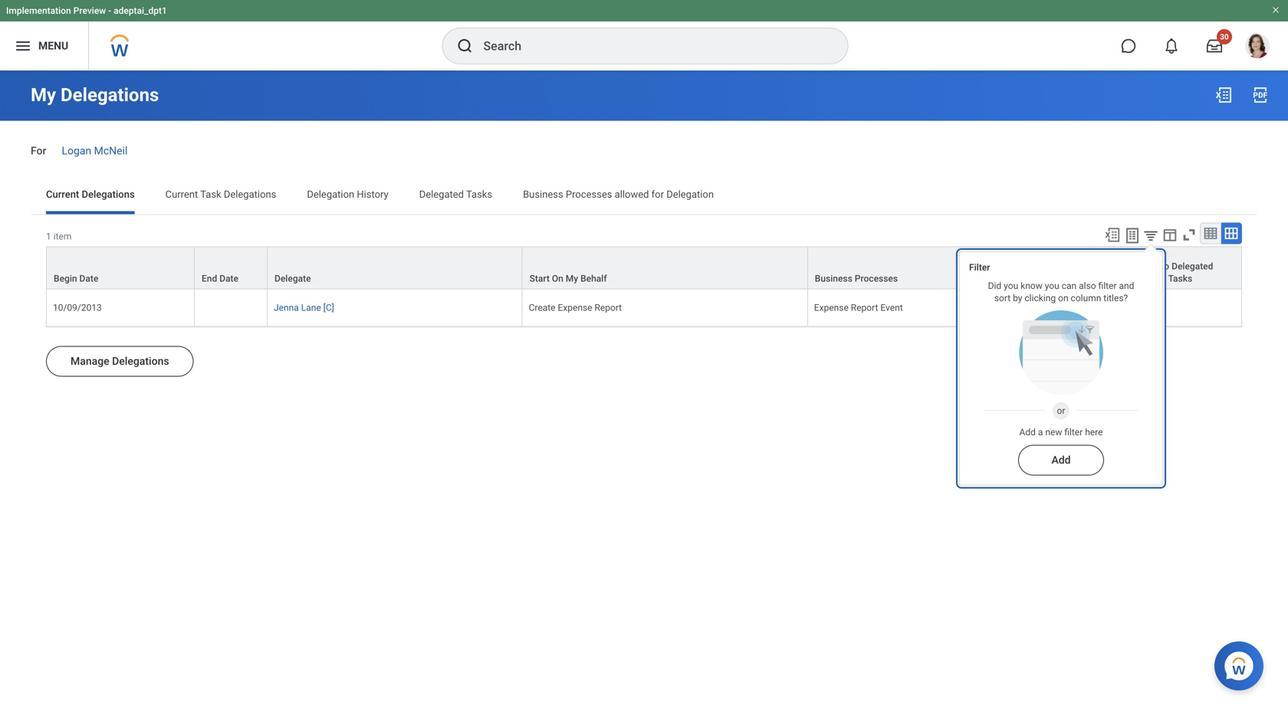 Task type: describe. For each thing, give the bounding box(es) containing it.
expense report event
[[815, 303, 903, 313]]

did you know you can also filter and sort by clicking on column titles?
[[989, 281, 1135, 304]]

column
[[1071, 293, 1102, 304]]

event
[[881, 303, 903, 313]]

on
[[1059, 293, 1069, 304]]

retain
[[1101, 261, 1127, 272]]

manage
[[71, 355, 109, 368]]

export to excel image
[[1215, 86, 1234, 104]]

yes
[[1100, 303, 1115, 313]]

logan
[[62, 145, 91, 157]]

export to excel image
[[1105, 227, 1122, 243]]

logan mcneil
[[62, 145, 128, 157]]

filter inside did you know you can also filter and sort by clicking on column titles?
[[1099, 281, 1117, 292]]

1 expense from the left
[[558, 303, 593, 313]]

select to filter grid data image
[[1143, 227, 1160, 243]]

processes for business processes
[[855, 273, 898, 284]]

delegation history
[[307, 189, 389, 200]]

30
[[1221, 32, 1230, 41]]

2 horizontal spatial tasks
[[1169, 273, 1193, 284]]

-
[[108, 5, 111, 16]]

lane
[[301, 303, 321, 313]]

can
[[1062, 281, 1077, 292]]

2 report from the left
[[851, 303, 879, 313]]

processes for business processes allowed for delegation
[[566, 189, 613, 200]]

also
[[1080, 281, 1097, 292]]

menu
[[38, 40, 68, 52]]

jenna lane [c]
[[274, 303, 334, 313]]

inbox large image
[[1208, 38, 1223, 54]]

view printable version (pdf) image
[[1252, 86, 1270, 104]]

clicking
[[1025, 293, 1057, 304]]

allowed
[[615, 189, 649, 200]]

end date button
[[195, 247, 267, 289]]

business for business processes allowed for delegation
[[523, 189, 564, 200]]

notifications large image
[[1165, 38, 1180, 54]]

within
[[1127, 273, 1152, 284]]

here
[[1086, 427, 1104, 438]]

1 report from the left
[[595, 303, 622, 313]]

end date
[[202, 273, 239, 284]]

tab list inside the my delegations main content
[[31, 177, 1258, 214]]

implementation
[[6, 5, 71, 16]]

know
[[1021, 281, 1043, 292]]

and
[[1120, 281, 1135, 292]]

menu banner
[[0, 0, 1289, 71]]

begin
[[54, 273, 77, 284]]

close environment banner image
[[1272, 5, 1281, 15]]

expand table image
[[1224, 226, 1240, 241]]

business processes button
[[808, 247, 1093, 289]]

logan mcneil link
[[62, 142, 128, 157]]

start on my behalf button
[[523, 247, 808, 289]]

filter
[[970, 262, 991, 273]]

add a new filter here
[[1020, 427, 1104, 438]]

begin date
[[54, 273, 98, 284]]

titles?
[[1104, 293, 1129, 304]]

on
[[552, 273, 564, 284]]

2 expense from the left
[[815, 303, 849, 313]]

manage delegations
[[71, 355, 169, 368]]

business processes
[[815, 273, 898, 284]]

date for begin date
[[79, 273, 98, 284]]

behalf
[[581, 273, 607, 284]]

add for add a new filter here
[[1020, 427, 1036, 438]]

row containing 10/09/2013
[[46, 289, 1243, 327]]

table image
[[1204, 226, 1219, 241]]

expense report event element
[[815, 299, 903, 313]]

implementation preview -   adeptai_dpt1
[[6, 5, 167, 16]]

did
[[989, 281, 1002, 292]]

end
[[202, 273, 217, 284]]

manage delegations button
[[46, 346, 194, 377]]

business processes allowed for delegation
[[523, 189, 714, 200]]

2 you from the left
[[1045, 281, 1060, 292]]

1 horizontal spatial my
[[566, 273, 579, 284]]

item
[[53, 231, 72, 242]]

delegated tasks
[[419, 189, 493, 200]]

toolbar inside the my delegations main content
[[1098, 223, 1243, 247]]

date for end date
[[220, 273, 239, 284]]

justify image
[[14, 37, 32, 55]]

mcneil
[[94, 145, 128, 157]]

fullscreen image
[[1181, 227, 1198, 243]]

business for business processes
[[815, 273, 853, 284]]

0 horizontal spatial delegated
[[419, 189, 464, 200]]

delegations for manage delegations
[[112, 355, 169, 368]]



Task type: vqa. For each thing, say whether or not it's contained in the screenshot.
Expense to the left
yes



Task type: locate. For each thing, give the bounding box(es) containing it.
2 date from the left
[[220, 273, 239, 284]]

0 horizontal spatial you
[[1004, 281, 1019, 292]]

to
[[1162, 261, 1170, 272]]

menu button
[[0, 21, 88, 71]]

1 horizontal spatial expense
[[815, 303, 849, 313]]

2 current from the left
[[165, 189, 198, 200]]

0 vertical spatial processes
[[566, 189, 613, 200]]

processes
[[566, 189, 613, 200], [855, 273, 898, 284]]

0 horizontal spatial delegation
[[307, 189, 355, 200]]

delegations right manage
[[112, 355, 169, 368]]

2 row from the top
[[46, 289, 1243, 327]]

or
[[1058, 406, 1066, 417]]

1 vertical spatial processes
[[855, 273, 898, 284]]

current delegations
[[46, 189, 135, 200]]

start on my behalf
[[530, 273, 607, 284]]

delegated inside retain access to delegated tasks within my tasks
[[1172, 261, 1214, 272]]

retain access to delegated tasks within my tasks button
[[1094, 247, 1242, 289]]

date right begin
[[79, 273, 98, 284]]

0 horizontal spatial tasks
[[466, 189, 493, 200]]

delegation right for
[[667, 189, 714, 200]]

1 horizontal spatial add
[[1052, 454, 1071, 467]]

delegations for my delegations
[[61, 84, 159, 106]]

1 horizontal spatial delegated
[[1172, 261, 1214, 272]]

0 horizontal spatial date
[[79, 273, 98, 284]]

row down allowed
[[46, 247, 1243, 289]]

cell inside the my delegations main content
[[195, 289, 268, 327]]

row
[[46, 247, 1243, 289], [46, 289, 1243, 327]]

1 horizontal spatial you
[[1045, 281, 1060, 292]]

processes inside popup button
[[855, 273, 898, 284]]

0 vertical spatial filter
[[1099, 281, 1117, 292]]

1 you from the left
[[1004, 281, 1019, 292]]

row containing retain access to delegated tasks within my tasks
[[46, 247, 1243, 289]]

delegations for current delegations
[[82, 189, 135, 200]]

my down to
[[1154, 273, 1167, 284]]

history
[[357, 189, 389, 200]]

0 horizontal spatial expense
[[558, 303, 593, 313]]

delegations down the mcneil
[[82, 189, 135, 200]]

10/09/2013
[[53, 303, 102, 313]]

begin date button
[[47, 247, 194, 289]]

0 vertical spatial delegated
[[419, 189, 464, 200]]

Search Workday  search field
[[484, 29, 817, 63]]

export to worksheets image
[[1124, 227, 1142, 245]]

0 vertical spatial business
[[523, 189, 564, 200]]

create
[[529, 303, 556, 313]]

1 vertical spatial delegated
[[1172, 261, 1214, 272]]

delegated right to
[[1172, 261, 1214, 272]]

0 horizontal spatial current
[[46, 189, 79, 200]]

current
[[46, 189, 79, 200], [165, 189, 198, 200]]

1 horizontal spatial current
[[165, 189, 198, 200]]

my inside retain access to delegated tasks within my tasks
[[1154, 273, 1167, 284]]

1 current from the left
[[46, 189, 79, 200]]

0 horizontal spatial processes
[[566, 189, 613, 200]]

by
[[1014, 293, 1023, 304]]

cell
[[195, 289, 268, 327]]

0 horizontal spatial add
[[1020, 427, 1036, 438]]

my delegations
[[31, 84, 159, 106]]

report left event
[[851, 303, 879, 313]]

date right 'end' on the top left
[[220, 273, 239, 284]]

2 delegation from the left
[[667, 189, 714, 200]]

current up item
[[46, 189, 79, 200]]

add button
[[1019, 445, 1105, 476]]

access
[[1129, 261, 1160, 272]]

add down add a new filter here
[[1052, 454, 1071, 467]]

1 horizontal spatial business
[[815, 273, 853, 284]]

sort
[[995, 293, 1011, 304]]

filter up the titles?
[[1099, 281, 1117, 292]]

click to view/edit grid preferences image
[[1162, 227, 1179, 243]]

delegated
[[419, 189, 464, 200], [1172, 261, 1214, 272]]

0 horizontal spatial filter
[[1065, 427, 1083, 438]]

delegations up the mcneil
[[61, 84, 159, 106]]

preview
[[73, 5, 106, 16]]

[c]
[[324, 303, 334, 313]]

expense
[[558, 303, 593, 313], [815, 303, 849, 313]]

expense down business processes
[[815, 303, 849, 313]]

add
[[1020, 427, 1036, 438], [1052, 454, 1071, 467]]

add left a
[[1020, 427, 1036, 438]]

1 row from the top
[[46, 247, 1243, 289]]

1 vertical spatial add
[[1052, 454, 1071, 467]]

start
[[530, 273, 550, 284]]

delegations right task
[[224, 189, 276, 200]]

1 horizontal spatial report
[[851, 303, 879, 313]]

delegations inside manage delegations button
[[112, 355, 169, 368]]

1 horizontal spatial tasks
[[1101, 273, 1125, 284]]

processes left allowed
[[566, 189, 613, 200]]

delegate
[[275, 273, 311, 284]]

current left task
[[165, 189, 198, 200]]

1 item
[[46, 231, 72, 242]]

tab list
[[31, 177, 1258, 214]]

30 button
[[1198, 29, 1233, 63]]

my right the on
[[566, 273, 579, 284]]

create expense report element
[[529, 299, 622, 313]]

1 delegation from the left
[[307, 189, 355, 200]]

you up on
[[1045, 281, 1060, 292]]

2 horizontal spatial my
[[1154, 273, 1167, 284]]

you up by
[[1004, 281, 1019, 292]]

1 vertical spatial filter
[[1065, 427, 1083, 438]]

for
[[652, 189, 664, 200]]

expense down start on my behalf
[[558, 303, 593, 313]]

tasks
[[466, 189, 493, 200], [1101, 273, 1125, 284], [1169, 273, 1193, 284]]

retain access to delegated tasks within my tasks
[[1101, 261, 1214, 284]]

search image
[[456, 37, 475, 55]]

row down start on my behalf popup button
[[46, 289, 1243, 327]]

for
[[31, 145, 46, 157]]

my
[[31, 84, 56, 106], [566, 273, 579, 284], [1154, 273, 1167, 284]]

1 horizontal spatial processes
[[855, 273, 898, 284]]

jenna
[[274, 303, 299, 313]]

business inside tab list
[[523, 189, 564, 200]]

adeptai_dpt1
[[114, 5, 167, 16]]

business
[[523, 189, 564, 200], [815, 273, 853, 284]]

profile logan mcneil image
[[1246, 34, 1270, 61]]

add inside button
[[1052, 454, 1071, 467]]

processes up expense report event element
[[855, 273, 898, 284]]

jenna lane [c] link
[[274, 299, 334, 313]]

1 horizontal spatial delegation
[[667, 189, 714, 200]]

0 horizontal spatial my
[[31, 84, 56, 106]]

1 horizontal spatial filter
[[1099, 281, 1117, 292]]

current for current task delegations
[[165, 189, 198, 200]]

0 horizontal spatial report
[[595, 303, 622, 313]]

filter right new
[[1065, 427, 1083, 438]]

filter
[[1099, 281, 1117, 292], [1065, 427, 1083, 438]]

1 horizontal spatial date
[[220, 273, 239, 284]]

current task delegations
[[165, 189, 276, 200]]

task
[[200, 189, 221, 200]]

you
[[1004, 281, 1019, 292], [1045, 281, 1060, 292]]

my down 'menu' dropdown button
[[31, 84, 56, 106]]

current for current delegations
[[46, 189, 79, 200]]

date
[[79, 273, 98, 284], [220, 273, 239, 284]]

delegate button
[[268, 247, 522, 289]]

my delegations main content
[[0, 71, 1289, 440]]

tab list containing current delegations
[[31, 177, 1258, 214]]

1 date from the left
[[79, 273, 98, 284]]

0 horizontal spatial business
[[523, 189, 564, 200]]

create expense report
[[529, 303, 622, 313]]

0 vertical spatial add
[[1020, 427, 1036, 438]]

report down "behalf" on the left
[[595, 303, 622, 313]]

1
[[46, 231, 51, 242]]

business inside popup button
[[815, 273, 853, 284]]

report
[[595, 303, 622, 313], [851, 303, 879, 313]]

add for add
[[1052, 454, 1071, 467]]

delegated right the history
[[419, 189, 464, 200]]

delegation left the history
[[307, 189, 355, 200]]

a
[[1039, 427, 1044, 438]]

delegation
[[307, 189, 355, 200], [667, 189, 714, 200]]

filter dialog
[[960, 236, 1164, 486]]

1 vertical spatial business
[[815, 273, 853, 284]]

new
[[1046, 427, 1063, 438]]

toolbar
[[1098, 223, 1243, 247]]

delegations
[[61, 84, 159, 106], [82, 189, 135, 200], [224, 189, 276, 200], [112, 355, 169, 368]]



